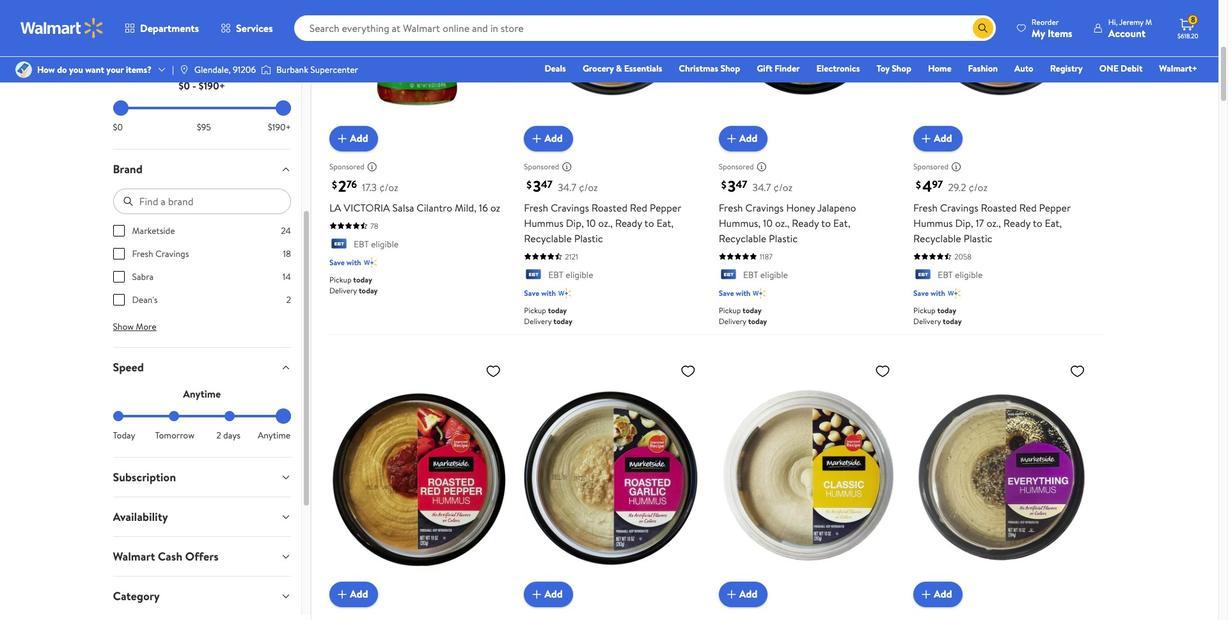 Task type: locate. For each thing, give the bounding box(es) containing it.
dip, for 3
[[566, 216, 584, 230]]

pepper
[[650, 201, 682, 215], [1040, 201, 1071, 215]]

None range field
[[113, 415, 291, 418]]

3 for $ 3 47 34.7 ¢/oz fresh cravings roasted red pepper hummus dip, 10 oz., ready to eat, recyclable plastic
[[533, 175, 541, 197]]

save with
[[330, 257, 361, 268], [524, 288, 556, 299], [719, 288, 751, 299], [914, 288, 946, 299]]

eligible
[[371, 238, 399, 251], [566, 269, 594, 281], [761, 269, 789, 281], [956, 269, 983, 281]]

anytime
[[183, 387, 221, 401], [258, 429, 291, 442]]

1 horizontal spatial 34.7
[[753, 180, 772, 194]]

91206
[[233, 63, 256, 76]]

1 horizontal spatial ready
[[792, 216, 820, 230]]

ebt image for 2
[[330, 239, 349, 252]]

2 plastic from the left
[[769, 232, 798, 246]]

ready inside $ 4 97 29.2 ¢/oz fresh cravings roasted red pepper hummus dip, 17 oz., ready to eat, recyclable plastic
[[1004, 216, 1031, 230]]

1 horizontal spatial $0
[[179, 79, 190, 93]]

1 horizontal spatial red
[[1020, 201, 1037, 215]]

$
[[332, 178, 337, 192], [527, 178, 532, 192], [722, 178, 727, 192], [917, 178, 922, 192]]

red
[[630, 201, 648, 215], [1020, 201, 1037, 215]]

recyclable up the 2058 at the right of the page
[[914, 232, 962, 246]]

2 3 from the left
[[728, 175, 736, 197]]

0 horizontal spatial red
[[630, 201, 648, 215]]

account
[[1109, 26, 1146, 40]]

toy
[[877, 62, 890, 75]]

34.7 inside the $ 3 47 34.7 ¢/oz fresh cravings roasted red pepper hummus dip, 10 oz., ready to eat, recyclable plastic
[[558, 180, 577, 194]]

1 vertical spatial 2
[[286, 294, 291, 307]]

eligible for $ 4 97 29.2 ¢/oz fresh cravings roasted red pepper hummus dip, 17 oz., ready to eat, recyclable plastic
[[956, 269, 983, 281]]

cravings for $ 3 47 34.7 ¢/oz fresh cravings honey jalapeno hummus, 10 oz., ready to eat, recyclable plastic
[[746, 201, 784, 215]]

$95
[[197, 121, 211, 134]]

0 vertical spatial anytime
[[183, 387, 221, 401]]

47 inside the $ 3 47 34.7 ¢/oz fresh cravings roasted red pepper hummus dip, 10 oz., ready to eat, recyclable plastic
[[541, 177, 553, 191]]

0 horizontal spatial $0
[[113, 121, 123, 134]]

0 horizontal spatial ad disclaimer and feedback for ingridsponsoredproducts image
[[562, 162, 572, 172]]

save for $ 3 47 34.7 ¢/oz fresh cravings roasted red pepper hummus dip, 10 oz., ready to eat, recyclable plastic
[[524, 288, 540, 299]]

1 horizontal spatial  image
[[261, 63, 271, 76]]

gift finder
[[757, 62, 800, 75]]

ebt eligible down 78
[[354, 238, 399, 251]]

0 horizontal spatial 34.7
[[558, 180, 577, 194]]

recyclable up 2121
[[524, 232, 572, 246]]

1 3 from the left
[[533, 175, 541, 197]]

0 horizontal spatial 3
[[533, 175, 541, 197]]

2 horizontal spatial 2
[[339, 175, 347, 197]]

auto link
[[1009, 61, 1040, 76]]

$0 for $0 - $190+
[[179, 79, 190, 93]]

1 horizontal spatial ebt image
[[914, 269, 933, 282]]

eligible down 2121
[[566, 269, 594, 281]]

ebt image down la
[[330, 239, 349, 252]]

recyclable inside $ 4 97 29.2 ¢/oz fresh cravings roasted red pepper hummus dip, 17 oz., ready to eat, recyclable plastic
[[914, 232, 962, 246]]

$190+ down burbank
[[268, 121, 291, 134]]

fresh up sabra
[[132, 248, 153, 261]]

ebt eligible for $ 2 76 17.3 ¢/oz la victoria salsa cilantro mild, 16 oz
[[354, 238, 399, 251]]

plastic inside $ 3 47 34.7 ¢/oz fresh cravings honey jalapeno hummus, 10 oz., ready to eat, recyclable plastic
[[769, 232, 798, 246]]

pickup for $ 4 97 29.2 ¢/oz fresh cravings roasted red pepper hummus dip, 17 oz., ready to eat, recyclable plastic
[[914, 305, 936, 316]]

plastic down 17
[[964, 232, 993, 246]]

save with for $ 3 47 34.7 ¢/oz fresh cravings roasted red pepper hummus dip, 10 oz., ready to eat, recyclable plastic
[[524, 288, 556, 299]]

pepper for 4
[[1040, 201, 1071, 215]]

2 horizontal spatial eat,
[[1046, 216, 1063, 230]]

1 vertical spatial $190+
[[268, 121, 291, 134]]

0 horizontal spatial walmart plus image
[[364, 257, 377, 269]]

3 for $ 3 47 34.7 ¢/oz fresh cravings honey jalapeno hummus, 10 oz., ready to eat, recyclable plastic
[[728, 175, 736, 197]]

1 horizontal spatial dip,
[[956, 216, 974, 230]]

 image for burbank supercenter
[[261, 63, 271, 76]]

fashion
[[969, 62, 999, 75]]

2 10 from the left
[[764, 216, 773, 230]]

cravings inside $ 4 97 29.2 ¢/oz fresh cravings roasted red pepper hummus dip, 17 oz., ready to eat, recyclable plastic
[[941, 201, 979, 215]]

eligible down 78
[[371, 238, 399, 251]]

days
[[223, 429, 241, 442]]

2 ¢/oz from the left
[[579, 180, 598, 194]]

walmart plus image down the 2058 at the right of the page
[[949, 287, 961, 300]]

¢/oz
[[380, 180, 399, 194], [579, 180, 598, 194], [774, 180, 793, 194], [969, 180, 988, 194]]

2 inside brand "group"
[[286, 294, 291, 307]]

0 horizontal spatial to
[[645, 216, 655, 230]]

toy shop link
[[871, 61, 918, 76]]

dip, for 4
[[956, 216, 974, 230]]

1 hummus from the left
[[524, 216, 564, 230]]

delivery for $ 3 47 34.7 ¢/oz fresh cravings honey jalapeno hummus, 10 oz., ready to eat, recyclable plastic
[[719, 316, 747, 327]]

1187
[[760, 251, 773, 262]]

plastic up 2121
[[575, 232, 603, 246]]

0 horizontal spatial oz.,
[[599, 216, 613, 230]]

add to favorites list, marketside gluten-free roasted garlic hummus 10 oz, ready to eat, resealable cup image
[[681, 364, 696, 380]]

$0 range field
[[113, 107, 291, 109]]

1 ready from the left
[[616, 216, 643, 230]]

$ inside $ 3 47 34.7 ¢/oz fresh cravings honey jalapeno hummus, 10 oz., ready to eat, recyclable plastic
[[722, 178, 727, 192]]

1 sponsored from the left
[[330, 161, 365, 172]]

3 to from the left
[[1033, 216, 1043, 230]]

add to favorites list, marketside gluten-free classic hummus 10 oz, ready to eat, resealable cup image
[[876, 364, 891, 380]]

how fast do you want your order? option group
[[113, 412, 291, 442]]

ebt for $ 3 47 34.7 ¢/oz fresh cravings honey jalapeno hummus, 10 oz., ready to eat, recyclable plastic
[[744, 269, 759, 281]]

home link
[[923, 61, 958, 76]]

0 horizontal spatial roasted
[[592, 201, 628, 215]]

 image
[[15, 61, 32, 78]]

1 red from the left
[[630, 201, 648, 215]]

1 horizontal spatial pepper
[[1040, 201, 1071, 215]]

2 oz., from the left
[[776, 216, 790, 230]]

anytime down the anytime radio
[[258, 429, 291, 442]]

dip, left 17
[[956, 216, 974, 230]]

pickup for $ 2 76 17.3 ¢/oz la victoria salsa cilantro mild, 16 oz
[[330, 275, 352, 285]]

add to favorites list, marketside gluten-free everything hummus 10 oz, ready to eat, resealable cup image
[[1071, 364, 1086, 380]]

2 to from the left
[[822, 216, 831, 230]]

0 horizontal spatial ebt image
[[330, 239, 349, 252]]

Walmart Site-Wide search field
[[294, 15, 997, 41]]

1 horizontal spatial shop
[[892, 62, 912, 75]]

¢/oz inside $ 4 97 29.2 ¢/oz fresh cravings roasted red pepper hummus dip, 17 oz., ready to eat, recyclable plastic
[[969, 180, 988, 194]]

add to cart image for marketside gluten-free roasted red pepper hummus 10 oz, ready to eat, resealable cup image
[[335, 587, 350, 603]]

ebt image
[[330, 239, 349, 252], [719, 269, 738, 282]]

2 eat, from the left
[[834, 216, 851, 230]]

cash
[[158, 549, 183, 565]]

salsa
[[393, 201, 414, 215]]

$0 left "-"
[[179, 79, 190, 93]]

dip,
[[566, 216, 584, 230], [956, 216, 974, 230]]

1 recyclable from the left
[[524, 232, 572, 246]]

ad disclaimer and feedback for ingridsponsoredproducts image for $ 3 47 34.7 ¢/oz fresh cravings roasted red pepper hummus dip, 10 oz., ready to eat, recyclable plastic
[[562, 162, 572, 172]]

2 ebt image from the left
[[914, 269, 933, 282]]

3 inside the $ 3 47 34.7 ¢/oz fresh cravings roasted red pepper hummus dip, 10 oz., ready to eat, recyclable plastic
[[533, 175, 541, 197]]

roasted for 3
[[592, 201, 628, 215]]

3 oz., from the left
[[987, 216, 1002, 230]]

fresh up hummus,
[[719, 201, 743, 215]]

2 inside 'how fast do you want your order?' option group
[[217, 429, 221, 442]]

sponsored for $ 4 97 29.2 ¢/oz fresh cravings roasted red pepper hummus dip, 17 oz., ready to eat, recyclable plastic
[[914, 161, 949, 172]]

hummus inside the $ 3 47 34.7 ¢/oz fresh cravings roasted red pepper hummus dip, 10 oz., ready to eat, recyclable plastic
[[524, 216, 564, 230]]

supercenter
[[311, 63, 358, 76]]

dip, up 2121
[[566, 216, 584, 230]]

0 horizontal spatial 10
[[587, 216, 596, 230]]

2 dip, from the left
[[956, 216, 974, 230]]

¢/oz for $ 4 97 29.2 ¢/oz fresh cravings roasted red pepper hummus dip, 17 oz., ready to eat, recyclable plastic
[[969, 180, 988, 194]]

ad disclaimer and feedback for ingridsponsoredproducts image up 29.2
[[952, 162, 962, 172]]

save with for $ 4 97 29.2 ¢/oz fresh cravings roasted red pepper hummus dip, 17 oz., ready to eat, recyclable plastic
[[914, 288, 946, 299]]

eligible down the 1187 at the top
[[761, 269, 789, 281]]

ready inside $ 3 47 34.7 ¢/oz fresh cravings honey jalapeno hummus, 10 oz., ready to eat, recyclable plastic
[[792, 216, 820, 230]]

2 up la
[[339, 175, 347, 197]]

2 sponsored from the left
[[524, 161, 560, 172]]

red inside the $ 3 47 34.7 ¢/oz fresh cravings roasted red pepper hummus dip, 10 oz., ready to eat, recyclable plastic
[[630, 201, 648, 215]]

ebt eligible down the 1187 at the top
[[744, 269, 789, 281]]

shop
[[721, 62, 741, 75], [892, 62, 912, 75]]

47 inside $ 3 47 34.7 ¢/oz fresh cravings honey jalapeno hummus, 10 oz., ready to eat, recyclable plastic
[[736, 177, 748, 191]]

red inside $ 4 97 29.2 ¢/oz fresh cravings roasted red pepper hummus dip, 17 oz., ready to eat, recyclable plastic
[[1020, 201, 1037, 215]]

brand group
[[113, 225, 291, 317]]

availability tab
[[103, 498, 301, 537]]

cravings up 2121
[[551, 201, 589, 215]]

add
[[350, 132, 368, 146], [545, 132, 563, 146], [740, 132, 758, 146], [935, 132, 953, 146], [350, 588, 368, 602], [545, 588, 563, 602], [740, 588, 758, 602], [935, 588, 953, 602]]

¢/oz inside the $ 2 76 17.3 ¢/oz la victoria salsa cilantro mild, 16 oz
[[380, 180, 399, 194]]

brand tab
[[103, 150, 301, 189]]

 image right "91206" at the left top of the page
[[261, 63, 271, 76]]

pepper inside $ 4 97 29.2 ¢/oz fresh cravings roasted red pepper hummus dip, 17 oz., ready to eat, recyclable plastic
[[1040, 201, 1071, 215]]

4
[[923, 175, 933, 197]]

cravings up hummus,
[[746, 201, 784, 215]]

glendale, 91206
[[194, 63, 256, 76]]

1 horizontal spatial 10
[[764, 216, 773, 230]]

1 horizontal spatial walmart plus image
[[754, 287, 766, 300]]

honey
[[787, 201, 816, 215]]

2 down 14
[[286, 294, 291, 307]]

2
[[339, 175, 347, 197], [286, 294, 291, 307], [217, 429, 221, 442]]

roasted inside $ 4 97 29.2 ¢/oz fresh cravings roasted red pepper hummus dip, 17 oz., ready to eat, recyclable plastic
[[982, 201, 1018, 215]]

recyclable for 3
[[524, 232, 572, 246]]

ebt eligible down the 2058 at the right of the page
[[938, 269, 983, 281]]

hummus,
[[719, 216, 761, 230]]

fresh down 4
[[914, 201, 938, 215]]

cravings inside $ 3 47 34.7 ¢/oz fresh cravings honey jalapeno hummus, 10 oz., ready to eat, recyclable plastic
[[746, 201, 784, 215]]

2 red from the left
[[1020, 201, 1037, 215]]

Tomorrow radio
[[169, 412, 179, 422]]

category tab
[[103, 577, 301, 616]]

2 roasted from the left
[[982, 201, 1018, 215]]

4 $ from the left
[[917, 178, 922, 192]]

1 plastic from the left
[[575, 232, 603, 246]]

0 horizontal spatial add to cart image
[[335, 131, 350, 146]]

$0 up brand
[[113, 121, 123, 134]]

0 vertical spatial ebt image
[[330, 239, 349, 252]]

fresh inside $ 4 97 29.2 ¢/oz fresh cravings roasted red pepper hummus dip, 17 oz., ready to eat, recyclable plastic
[[914, 201, 938, 215]]

ready for 4
[[1004, 216, 1031, 230]]

plastic up the 1187 at the top
[[769, 232, 798, 246]]

0 horizontal spatial eat,
[[657, 216, 674, 230]]

2 for 2
[[286, 294, 291, 307]]

None checkbox
[[113, 271, 124, 283], [113, 294, 124, 306], [113, 271, 124, 283], [113, 294, 124, 306]]

pickup today delivery today for $ 3 47 34.7 ¢/oz fresh cravings honey jalapeno hummus, 10 oz., ready to eat, recyclable plastic
[[719, 305, 768, 327]]

sabra
[[132, 271, 154, 284]]

0 vertical spatial 2
[[339, 175, 347, 197]]

pickup today delivery today
[[330, 275, 378, 296], [524, 305, 573, 327], [719, 305, 768, 327], [914, 305, 963, 327]]

cravings down 29.2
[[941, 201, 979, 215]]

2 hummus from the left
[[914, 216, 954, 230]]

2 add to cart image from the left
[[724, 131, 740, 146]]

shop inside christmas shop link
[[721, 62, 741, 75]]

10 inside the $ 3 47 34.7 ¢/oz fresh cravings roasted red pepper hummus dip, 10 oz., ready to eat, recyclable plastic
[[587, 216, 596, 230]]

save
[[330, 257, 345, 268], [524, 288, 540, 299], [719, 288, 735, 299], [914, 288, 929, 299]]

walmart plus image for 3
[[754, 287, 766, 300]]

1 dip, from the left
[[566, 216, 584, 230]]

oz., inside $ 3 47 34.7 ¢/oz fresh cravings honey jalapeno hummus, 10 oz., ready to eat, recyclable plastic
[[776, 216, 790, 230]]

2 horizontal spatial recyclable
[[914, 232, 962, 246]]

fresh
[[524, 201, 549, 215], [719, 201, 743, 215], [914, 201, 938, 215], [132, 248, 153, 261]]

electronics
[[817, 62, 861, 75]]

3 eat, from the left
[[1046, 216, 1063, 230]]

oz., inside $ 4 97 29.2 ¢/oz fresh cravings roasted red pepper hummus dip, 17 oz., ready to eat, recyclable plastic
[[987, 216, 1002, 230]]

0 horizontal spatial dip,
[[566, 216, 584, 230]]

grocery
[[583, 62, 614, 75]]

plastic inside $ 4 97 29.2 ¢/oz fresh cravings roasted red pepper hummus dip, 17 oz., ready to eat, recyclable plastic
[[964, 232, 993, 246]]

ad disclaimer and feedback for ingridsponsoredproducts image up the $ 3 47 34.7 ¢/oz fresh cravings roasted red pepper hummus dip, 10 oz., ready to eat, recyclable plastic
[[562, 162, 572, 172]]

dean's
[[132, 294, 158, 307]]

today
[[354, 275, 372, 285], [359, 285, 378, 296], [548, 305, 567, 316], [743, 305, 762, 316], [938, 305, 957, 316], [554, 316, 573, 327], [749, 316, 768, 327], [944, 316, 963, 327]]

0 vertical spatial $0
[[179, 79, 190, 93]]

pickup today delivery today for $ 3 47 34.7 ¢/oz fresh cravings roasted red pepper hummus dip, 10 oz., ready to eat, recyclable plastic
[[524, 305, 573, 327]]

0 horizontal spatial shop
[[721, 62, 741, 75]]

ebt image for 3
[[719, 269, 738, 282]]

eat, inside the $ 3 47 34.7 ¢/oz fresh cravings roasted red pepper hummus dip, 10 oz., ready to eat, recyclable plastic
[[657, 216, 674, 230]]

1 horizontal spatial 3
[[728, 175, 736, 197]]

1 horizontal spatial anytime
[[258, 429, 291, 442]]

2 $ from the left
[[527, 178, 532, 192]]

1 shop from the left
[[721, 62, 741, 75]]

walmart plus image
[[364, 257, 377, 269], [754, 287, 766, 300], [949, 287, 961, 300]]

one
[[1100, 62, 1119, 75]]

1 vertical spatial $0
[[113, 121, 123, 134]]

pepper for 3
[[650, 201, 682, 215]]

0 horizontal spatial ebt image
[[524, 269, 544, 282]]

roasted for 4
[[982, 201, 1018, 215]]

0 vertical spatial $190+
[[199, 79, 225, 93]]

delivery
[[330, 285, 357, 296], [524, 316, 552, 327], [719, 316, 747, 327], [914, 316, 942, 327]]

auto
[[1015, 62, 1034, 75]]

1 ad disclaimer and feedback for ingridsponsoredproducts image from the left
[[562, 162, 572, 172]]

fresh inside the $ 3 47 34.7 ¢/oz fresh cravings roasted red pepper hummus dip, 10 oz., ready to eat, recyclable plastic
[[524, 201, 549, 215]]

2 recyclable from the left
[[719, 232, 767, 246]]

to inside $ 4 97 29.2 ¢/oz fresh cravings roasted red pepper hummus dip, 17 oz., ready to eat, recyclable plastic
[[1033, 216, 1043, 230]]

2 horizontal spatial plastic
[[964, 232, 993, 246]]

34.7 inside $ 3 47 34.7 ¢/oz fresh cravings honey jalapeno hummus, 10 oz., ready to eat, recyclable plastic
[[753, 180, 772, 194]]

$ inside $ 4 97 29.2 ¢/oz fresh cravings roasted red pepper hummus dip, 17 oz., ready to eat, recyclable plastic
[[917, 178, 922, 192]]

walmart plus image down the 1187 at the top
[[754, 287, 766, 300]]

ebt eligible down 2121
[[549, 269, 594, 281]]

christmas shop
[[679, 62, 741, 75]]

2 34.7 from the left
[[753, 180, 772, 194]]

4 sponsored from the left
[[914, 161, 949, 172]]

3 ready from the left
[[1004, 216, 1031, 230]]

2 horizontal spatial ready
[[1004, 216, 1031, 230]]

cravings inside the $ 3 47 34.7 ¢/oz fresh cravings roasted red pepper hummus dip, 10 oz., ready to eat, recyclable plastic
[[551, 201, 589, 215]]

with
[[347, 257, 361, 268], [542, 288, 556, 299], [736, 288, 751, 299], [931, 288, 946, 299]]

16
[[479, 201, 488, 215]]

1 horizontal spatial to
[[822, 216, 831, 230]]

shop right christmas
[[721, 62, 741, 75]]

dip, inside the $ 3 47 34.7 ¢/oz fresh cravings roasted red pepper hummus dip, 10 oz., ready to eat, recyclable plastic
[[566, 216, 584, 230]]

¢/oz for $ 3 47 34.7 ¢/oz fresh cravings honey jalapeno hummus, 10 oz., ready to eat, recyclable plastic
[[774, 180, 793, 194]]

plastic inside the $ 3 47 34.7 ¢/oz fresh cravings roasted red pepper hummus dip, 10 oz., ready to eat, recyclable plastic
[[575, 232, 603, 246]]

fashion link
[[963, 61, 1004, 76]]

subscription
[[113, 470, 176, 486]]

0 horizontal spatial 47
[[541, 177, 553, 191]]

oz., inside the $ 3 47 34.7 ¢/oz fresh cravings roasted red pepper hummus dip, 10 oz., ready to eat, recyclable plastic
[[599, 216, 613, 230]]

1 34.7 from the left
[[558, 180, 577, 194]]

0 horizontal spatial plastic
[[575, 232, 603, 246]]

1 ¢/oz from the left
[[380, 180, 399, 194]]

$190+ down glendale,
[[199, 79, 225, 93]]

3 $ from the left
[[722, 178, 727, 192]]

 image right |
[[179, 65, 189, 75]]

2 shop from the left
[[892, 62, 912, 75]]

ebt image down hummus,
[[719, 269, 738, 282]]

recyclable
[[524, 232, 572, 246], [719, 232, 767, 246], [914, 232, 962, 246]]

cravings down the marketside
[[156, 248, 189, 261]]

eligible down the 2058 at the right of the page
[[956, 269, 983, 281]]

$ inside the $ 3 47 34.7 ¢/oz fresh cravings roasted red pepper hummus dip, 10 oz., ready to eat, recyclable plastic
[[527, 178, 532, 192]]

cilantro
[[417, 201, 453, 215]]

essentials
[[625, 62, 663, 75]]

shop inside toy shop link
[[892, 62, 912, 75]]

add to cart image for marketside gluten-free everything hummus 10 oz, ready to eat, resealable cup image
[[919, 587, 935, 603]]

ad disclaimer and feedback for ingridsponsoredproducts image
[[367, 162, 378, 172]]

tomorrow
[[155, 429, 195, 442]]

1 horizontal spatial oz.,
[[776, 216, 790, 230]]

recyclable inside the $ 3 47 34.7 ¢/oz fresh cravings roasted red pepper hummus dip, 10 oz., ready to eat, recyclable plastic
[[524, 232, 572, 246]]

marketside gluten-free everything hummus 10 oz, ready to eat, resealable cup image
[[914, 358, 1091, 598]]

3 plastic from the left
[[964, 232, 993, 246]]

2 47 from the left
[[736, 177, 748, 191]]

1 horizontal spatial 47
[[736, 177, 748, 191]]

to for 3
[[645, 216, 655, 230]]

None radio
[[225, 412, 235, 422]]

anytime inside 'how fast do you want your order?' option group
[[258, 429, 291, 442]]

1 horizontal spatial plastic
[[769, 232, 798, 246]]

2 pepper from the left
[[1040, 201, 1071, 215]]

ready
[[616, 216, 643, 230], [792, 216, 820, 230], [1004, 216, 1031, 230]]

1 ebt image from the left
[[524, 269, 544, 282]]

1 pepper from the left
[[650, 201, 682, 215]]

1 horizontal spatial hummus
[[914, 216, 954, 230]]

1 horizontal spatial add to cart image
[[724, 131, 740, 146]]

reorder
[[1032, 16, 1060, 27]]

0 horizontal spatial ready
[[616, 216, 643, 230]]

1 horizontal spatial recyclable
[[719, 232, 767, 246]]

save for $ 2 76 17.3 ¢/oz la victoria salsa cilantro mild, 16 oz
[[330, 257, 345, 268]]

eat,
[[657, 216, 674, 230], [834, 216, 851, 230], [1046, 216, 1063, 230]]

1 vertical spatial ebt image
[[719, 269, 738, 282]]

3 sponsored from the left
[[719, 161, 754, 172]]

walmart plus image down 78
[[364, 257, 377, 269]]

add to cart image for 3
[[724, 131, 740, 146]]

¢/oz inside the $ 3 47 34.7 ¢/oz fresh cravings roasted red pepper hummus dip, 10 oz., ready to eat, recyclable plastic
[[579, 180, 598, 194]]

0 horizontal spatial pepper
[[650, 201, 682, 215]]

$ 4 97 29.2 ¢/oz fresh cravings roasted red pepper hummus dip, 17 oz., ready to eat, recyclable plastic
[[914, 175, 1071, 246]]

1 10 from the left
[[587, 216, 596, 230]]

pickup for $ 3 47 34.7 ¢/oz fresh cravings roasted red pepper hummus dip, 10 oz., ready to eat, recyclable plastic
[[524, 305, 547, 316]]

subscription tab
[[103, 458, 301, 497]]

None checkbox
[[113, 225, 124, 237], [113, 248, 124, 260], [113, 225, 124, 237], [113, 248, 124, 260]]

0 horizontal spatial 2
[[217, 429, 221, 442]]

hummus inside $ 4 97 29.2 ¢/oz fresh cravings roasted red pepper hummus dip, 17 oz., ready to eat, recyclable plastic
[[914, 216, 954, 230]]

3 recyclable from the left
[[914, 232, 962, 246]]

10
[[587, 216, 596, 230], [764, 216, 773, 230]]

1 $ from the left
[[332, 178, 337, 192]]

1 horizontal spatial eat,
[[834, 216, 851, 230]]

3 ad disclaimer and feedback for ingridsponsoredproducts image from the left
[[952, 162, 962, 172]]

ebt for $ 2 76 17.3 ¢/oz la victoria salsa cilantro mild, 16 oz
[[354, 238, 369, 251]]

marketside gluten-free roasted garlic hummus 10 oz, ready to eat, resealable cup image
[[524, 358, 701, 598]]

$ inside the $ 2 76 17.3 ¢/oz la victoria salsa cilantro mild, 16 oz
[[332, 178, 337, 192]]

47 for $ 3 47 34.7 ¢/oz fresh cravings honey jalapeno hummus, 10 oz., ready to eat, recyclable plastic
[[736, 177, 748, 191]]

ready inside the $ 3 47 34.7 ¢/oz fresh cravings roasted red pepper hummus dip, 10 oz., ready to eat, recyclable plastic
[[616, 216, 643, 230]]

add to cart image
[[530, 131, 545, 146], [919, 131, 935, 146], [335, 587, 350, 603], [530, 587, 545, 603], [724, 587, 740, 603], [919, 587, 935, 603]]

ad disclaimer and feedback for ingridsponsoredproducts image up $ 3 47 34.7 ¢/oz fresh cravings honey jalapeno hummus, 10 oz., ready to eat, recyclable plastic
[[757, 162, 767, 172]]

1 horizontal spatial roasted
[[982, 201, 1018, 215]]

1 add to cart image from the left
[[335, 131, 350, 146]]

3 ¢/oz from the left
[[774, 180, 793, 194]]

1 horizontal spatial ebt image
[[719, 269, 738, 282]]

1 47 from the left
[[541, 177, 553, 191]]

ad disclaimer and feedback for ingridsponsoredproducts image
[[562, 162, 572, 172], [757, 162, 767, 172], [952, 162, 962, 172]]

0 horizontal spatial $190+
[[199, 79, 225, 93]]

plastic
[[575, 232, 603, 246], [769, 232, 798, 246], [964, 232, 993, 246]]

10 inside $ 3 47 34.7 ¢/oz fresh cravings honey jalapeno hummus, 10 oz., ready to eat, recyclable plastic
[[764, 216, 773, 230]]

2 ready from the left
[[792, 216, 820, 230]]

¢/oz inside $ 3 47 34.7 ¢/oz fresh cravings honey jalapeno hummus, 10 oz., ready to eat, recyclable plastic
[[774, 180, 793, 194]]

oz.,
[[599, 216, 613, 230], [776, 216, 790, 230], [987, 216, 1002, 230]]

ebt image
[[524, 269, 544, 282], [914, 269, 933, 282]]

2 horizontal spatial ad disclaimer and feedback for ingridsponsoredproducts image
[[952, 162, 962, 172]]

2 ad disclaimer and feedback for ingridsponsoredproducts image from the left
[[757, 162, 767, 172]]

delivery for $ 2 76 17.3 ¢/oz la victoria salsa cilantro mild, 16 oz
[[330, 285, 357, 296]]

29.2
[[949, 180, 967, 194]]

 image for glendale, 91206
[[179, 65, 189, 75]]

1 oz., from the left
[[599, 216, 613, 230]]

eat, inside $ 4 97 29.2 ¢/oz fresh cravings roasted red pepper hummus dip, 17 oz., ready to eat, recyclable plastic
[[1046, 216, 1063, 230]]

dip, inside $ 4 97 29.2 ¢/oz fresh cravings roasted red pepper hummus dip, 17 oz., ready to eat, recyclable plastic
[[956, 216, 974, 230]]

add to cart image
[[335, 131, 350, 146], [724, 131, 740, 146]]

sponsored for $ 2 76 17.3 ¢/oz la victoria salsa cilantro mild, 16 oz
[[330, 161, 365, 172]]

0 horizontal spatial hummus
[[524, 216, 564, 230]]

shop for toy shop
[[892, 62, 912, 75]]

1 horizontal spatial ad disclaimer and feedback for ingridsponsoredproducts image
[[757, 162, 767, 172]]

1 eat, from the left
[[657, 216, 674, 230]]

more
[[136, 321, 157, 333]]

0 horizontal spatial recyclable
[[524, 232, 572, 246]]

hummus
[[524, 216, 564, 230], [914, 216, 954, 230]]

2 left days
[[217, 429, 221, 442]]

to inside the $ 3 47 34.7 ¢/oz fresh cravings roasted red pepper hummus dip, 10 oz., ready to eat, recyclable plastic
[[645, 216, 655, 230]]

1 vertical spatial anytime
[[258, 429, 291, 442]]

departments button
[[114, 13, 210, 44]]

1 horizontal spatial 2
[[286, 294, 291, 307]]

4 ¢/oz from the left
[[969, 180, 988, 194]]

2121
[[565, 251, 579, 262]]

how do you want your items?
[[37, 63, 152, 76]]

marketside gluten-free classic hummus 10 oz, ready to eat, resealable cup image
[[719, 358, 896, 598]]

walmart plus image for 4
[[949, 287, 961, 300]]

1 to from the left
[[645, 216, 655, 230]]

eligible for $ 3 47 34.7 ¢/oz fresh cravings honey jalapeno hummus, 10 oz., ready to eat, recyclable plastic
[[761, 269, 789, 281]]

fresh right oz
[[524, 201, 549, 215]]

|
[[172, 63, 174, 76]]

eat, inside $ 3 47 34.7 ¢/oz fresh cravings honey jalapeno hummus, 10 oz., ready to eat, recyclable plastic
[[834, 216, 851, 230]]

2 horizontal spatial to
[[1033, 216, 1043, 230]]

3 inside $ 3 47 34.7 ¢/oz fresh cravings honey jalapeno hummus, 10 oz., ready to eat, recyclable plastic
[[728, 175, 736, 197]]

cravings
[[551, 201, 589, 215], [746, 201, 784, 215], [941, 201, 979, 215], [156, 248, 189, 261]]

$ 2 76 17.3 ¢/oz la victoria salsa cilantro mild, 16 oz
[[330, 175, 501, 215]]

 image
[[261, 63, 271, 76], [179, 65, 189, 75]]

fresh inside $ 3 47 34.7 ¢/oz fresh cravings honey jalapeno hummus, 10 oz., ready to eat, recyclable plastic
[[719, 201, 743, 215]]

recyclable down hummus,
[[719, 232, 767, 246]]

34.7
[[558, 180, 577, 194], [753, 180, 772, 194]]

roasted inside the $ 3 47 34.7 ¢/oz fresh cravings roasted red pepper hummus dip, 10 oz., ready to eat, recyclable plastic
[[592, 201, 628, 215]]

anytime up 'how fast do you want your order?' option group
[[183, 387, 221, 401]]

Find a brand search field
[[113, 189, 291, 214]]

pepper inside the $ 3 47 34.7 ¢/oz fresh cravings roasted red pepper hummus dip, 10 oz., ready to eat, recyclable plastic
[[650, 201, 682, 215]]

shop right the toy at the top
[[892, 62, 912, 75]]

0 horizontal spatial  image
[[179, 65, 189, 75]]

grocery & essentials
[[583, 62, 663, 75]]

2 vertical spatial 2
[[217, 429, 221, 442]]

2 horizontal spatial oz.,
[[987, 216, 1002, 230]]

1 roasted from the left
[[592, 201, 628, 215]]

2 horizontal spatial walmart plus image
[[949, 287, 961, 300]]

add to cart image for 2
[[335, 131, 350, 146]]



Task type: describe. For each thing, give the bounding box(es) containing it.
8
[[1192, 14, 1196, 25]]

0 horizontal spatial anytime
[[183, 387, 221, 401]]

$ for $ 3 47 34.7 ¢/oz fresh cravings roasted red pepper hummus dip, 10 oz., ready to eat, recyclable plastic
[[527, 178, 532, 192]]

delivery for $ 4 97 29.2 ¢/oz fresh cravings roasted red pepper hummus dip, 17 oz., ready to eat, recyclable plastic
[[914, 316, 942, 327]]

marketside
[[132, 225, 175, 237]]

departments
[[140, 21, 199, 35]]

save for $ 4 97 29.2 ¢/oz fresh cravings roasted red pepper hummus dip, 17 oz., ready to eat, recyclable plastic
[[914, 288, 929, 299]]

2 for 2 days
[[217, 429, 221, 442]]

you
[[69, 63, 83, 76]]

eat, for 4
[[1046, 216, 1063, 230]]

ebt for $ 4 97 29.2 ¢/oz fresh cravings roasted red pepper hummus dip, 17 oz., ready to eat, recyclable plastic
[[938, 269, 954, 281]]

fresh cravings
[[132, 248, 189, 261]]

my
[[1032, 26, 1046, 40]]

reorder my items
[[1032, 16, 1073, 40]]

walmart cash offers button
[[103, 538, 301, 577]]

ebt image for 3
[[524, 269, 544, 282]]

walmart image
[[20, 18, 104, 38]]

to for 4
[[1033, 216, 1043, 230]]

oz., for 3
[[599, 216, 613, 230]]

to inside $ 3 47 34.7 ¢/oz fresh cravings honey jalapeno hummus, 10 oz., ready to eat, recyclable plastic
[[822, 216, 831, 230]]

save with for $ 2 76 17.3 ¢/oz la victoria salsa cilantro mild, 16 oz
[[330, 257, 361, 268]]

toy shop
[[877, 62, 912, 75]]

la
[[330, 201, 341, 215]]

ad disclaimer and feedback for ingridsponsoredproducts image for $ 4 97 29.2 ¢/oz fresh cravings roasted red pepper hummus dip, 17 oz., ready to eat, recyclable plastic
[[952, 162, 962, 172]]

Search search field
[[294, 15, 997, 41]]

with for $ 4 97 29.2 ¢/oz fresh cravings roasted red pepper hummus dip, 17 oz., ready to eat, recyclable plastic
[[931, 288, 946, 299]]

ebt image for 4
[[914, 269, 933, 282]]

home
[[929, 62, 952, 75]]

recyclable inside $ 3 47 34.7 ¢/oz fresh cravings honey jalapeno hummus, 10 oz., ready to eat, recyclable plastic
[[719, 232, 767, 246]]

recyclable for 4
[[914, 232, 962, 246]]

1 horizontal spatial $190+
[[268, 121, 291, 134]]

christmas shop link
[[674, 61, 746, 76]]

76
[[347, 177, 357, 191]]

$190 range field
[[113, 107, 291, 109]]

walmart cash offers tab
[[103, 538, 301, 577]]

how
[[37, 63, 55, 76]]

registry
[[1051, 62, 1083, 75]]

plastic for 4
[[964, 232, 993, 246]]

walmart
[[113, 549, 155, 565]]

speed button
[[103, 348, 301, 387]]

$ 3 47 34.7 ¢/oz fresh cravings roasted red pepper hummus dip, 10 oz., ready to eat, recyclable plastic
[[524, 175, 682, 246]]

brand button
[[103, 150, 301, 189]]

oz
[[491, 201, 501, 215]]

pickup for $ 3 47 34.7 ¢/oz fresh cravings honey jalapeno hummus, 10 oz., ready to eat, recyclable plastic
[[719, 305, 741, 316]]

&
[[616, 62, 622, 75]]

¢/oz for $ 2 76 17.3 ¢/oz la victoria salsa cilantro mild, 16 oz
[[380, 180, 399, 194]]

$ for $ 2 76 17.3 ¢/oz la victoria salsa cilantro mild, 16 oz
[[332, 178, 337, 192]]

walmart cash offers
[[113, 549, 219, 565]]

brand
[[113, 161, 143, 177]]

services
[[236, 21, 273, 35]]

2 days
[[217, 429, 241, 442]]

items?
[[126, 63, 152, 76]]

red for 4
[[1020, 201, 1037, 215]]

services button
[[210, 13, 284, 44]]

victoria
[[344, 201, 390, 215]]

17
[[976, 216, 985, 230]]

8 $618.20
[[1178, 14, 1199, 40]]

34.7 for $ 3 47 34.7 ¢/oz fresh cravings honey jalapeno hummus, 10 oz., ready to eat, recyclable plastic
[[753, 180, 772, 194]]

deals
[[545, 62, 566, 75]]

hummus for 3
[[524, 216, 564, 230]]

-
[[192, 79, 196, 93]]

burbank supercenter
[[277, 63, 358, 76]]

24
[[281, 225, 291, 237]]

walmart+ link
[[1154, 61, 1204, 76]]

Anytime radio
[[281, 412, 291, 422]]

cravings for $ 3 47 34.7 ¢/oz fresh cravings roasted red pepper hummus dip, 10 oz., ready to eat, recyclable plastic
[[551, 201, 589, 215]]

$0 - $190+
[[179, 79, 225, 93]]

fresh inside brand "group"
[[132, 248, 153, 261]]

jeremy
[[1120, 16, 1144, 27]]

show more
[[113, 321, 157, 333]]

fresh for $ 3 47 34.7 ¢/oz fresh cravings honey jalapeno hummus, 10 oz., ready to eat, recyclable plastic
[[719, 201, 743, 215]]

subscription button
[[103, 458, 301, 497]]

fresh cravings honey jalapeno hummus, 10 oz., ready to eat, recyclable plastic image
[[719, 0, 896, 141]]

34.7 for $ 3 47 34.7 ¢/oz fresh cravings roasted red pepper hummus dip, 10 oz., ready to eat, recyclable plastic
[[558, 180, 577, 194]]

14
[[283, 271, 291, 284]]

category button
[[103, 577, 301, 616]]

with for $ 3 47 34.7 ¢/oz fresh cravings roasted red pepper hummus dip, 10 oz., ready to eat, recyclable plastic
[[542, 288, 556, 299]]

burbank
[[277, 63, 308, 76]]

debit
[[1122, 62, 1143, 75]]

hummus for 4
[[914, 216, 954, 230]]

pickup today delivery today for $ 2 76 17.3 ¢/oz la victoria salsa cilantro mild, 16 oz
[[330, 275, 378, 296]]

want
[[85, 63, 104, 76]]

show more button
[[103, 317, 167, 337]]

¢/oz for $ 3 47 34.7 ¢/oz fresh cravings roasted red pepper hummus dip, 10 oz., ready to eat, recyclable plastic
[[579, 180, 598, 194]]

add to cart image for the marketside gluten-free classic hummus 10 oz, ready to eat, resealable cup image
[[724, 587, 740, 603]]

ebt for $ 3 47 34.7 ¢/oz fresh cravings roasted red pepper hummus dip, 10 oz., ready to eat, recyclable plastic
[[549, 269, 564, 281]]

gift finder link
[[752, 61, 806, 76]]

fresh cravings roasted red pepper hummus dip, 10 oz., ready to eat, recyclable plastic image
[[524, 0, 701, 141]]

red for 3
[[630, 201, 648, 215]]

items
[[1048, 26, 1073, 40]]

m
[[1146, 16, 1153, 27]]

do
[[57, 63, 67, 76]]

47 for $ 3 47 34.7 ¢/oz fresh cravings roasted red pepper hummus dip, 10 oz., ready to eat, recyclable plastic
[[541, 177, 553, 191]]

category
[[113, 589, 160, 605]]

eligible for $ 3 47 34.7 ¢/oz fresh cravings roasted red pepper hummus dip, 10 oz., ready to eat, recyclable plastic
[[566, 269, 594, 281]]

$ for $ 4 97 29.2 ¢/oz fresh cravings roasted red pepper hummus dip, 17 oz., ready to eat, recyclable plastic
[[917, 178, 922, 192]]

with for $ 2 76 17.3 ¢/oz la victoria salsa cilantro mild, 16 oz
[[347, 257, 361, 268]]

la victoria salsa cilantro mild, 16 oz image
[[330, 0, 506, 141]]

with for $ 3 47 34.7 ¢/oz fresh cravings honey jalapeno hummus, 10 oz., ready to eat, recyclable plastic
[[736, 288, 751, 299]]

search icon image
[[979, 23, 989, 33]]

oz., for 4
[[987, 216, 1002, 230]]

$0 for $0
[[113, 121, 123, 134]]

registry link
[[1045, 61, 1089, 76]]

Today radio
[[113, 412, 123, 422]]

fresh cravings roasted red pepper hummus dip, 17 oz., ready to eat, recyclable plastic image
[[914, 0, 1091, 141]]

17.3
[[362, 180, 377, 194]]

$ 3 47 34.7 ¢/oz fresh cravings honey jalapeno hummus, 10 oz., ready to eat, recyclable plastic
[[719, 175, 857, 246]]

ready for 3
[[616, 216, 643, 230]]

cravings for $ 4 97 29.2 ¢/oz fresh cravings roasted red pepper hummus dip, 17 oz., ready to eat, recyclable plastic
[[941, 201, 979, 215]]

2 inside the $ 2 76 17.3 ¢/oz la victoria salsa cilantro mild, 16 oz
[[339, 175, 347, 197]]

one debit link
[[1094, 61, 1149, 76]]

availability
[[113, 510, 168, 526]]

97
[[933, 177, 944, 191]]

shop for christmas shop
[[721, 62, 741, 75]]

delivery for $ 3 47 34.7 ¢/oz fresh cravings roasted red pepper hummus dip, 10 oz., ready to eat, recyclable plastic
[[524, 316, 552, 327]]

plastic for 3
[[575, 232, 603, 246]]

$ for $ 3 47 34.7 ¢/oz fresh cravings honey jalapeno hummus, 10 oz., ready to eat, recyclable plastic
[[722, 178, 727, 192]]

availability button
[[103, 498, 301, 537]]

one debit
[[1100, 62, 1143, 75]]

78
[[371, 221, 379, 232]]

fresh for $ 4 97 29.2 ¢/oz fresh cravings roasted red pepper hummus dip, 17 oz., ready to eat, recyclable plastic
[[914, 201, 938, 215]]

sponsored for $ 3 47 34.7 ¢/oz fresh cravings honey jalapeno hummus, 10 oz., ready to eat, recyclable plastic
[[719, 161, 754, 172]]

mild,
[[455, 201, 477, 215]]

add to cart image for the marketside gluten-free roasted garlic hummus 10 oz, ready to eat, resealable cup 'image'
[[530, 587, 545, 603]]

pickup today delivery today for $ 4 97 29.2 ¢/oz fresh cravings roasted red pepper hummus dip, 17 oz., ready to eat, recyclable plastic
[[914, 305, 963, 327]]

ebt eligible for $ 4 97 29.2 ¢/oz fresh cravings roasted red pepper hummus dip, 17 oz., ready to eat, recyclable plastic
[[938, 269, 983, 281]]

show
[[113, 321, 134, 333]]

ebt eligible for $ 3 47 34.7 ¢/oz fresh cravings honey jalapeno hummus, 10 oz., ready to eat, recyclable plastic
[[744, 269, 789, 281]]

add to favorites list, marketside gluten-free roasted red pepper hummus 10 oz, ready to eat, resealable cup image
[[486, 364, 501, 380]]

walmart plus image for 2
[[364, 257, 377, 269]]

ebt eligible for $ 3 47 34.7 ¢/oz fresh cravings roasted red pepper hummus dip, 10 oz., ready to eat, recyclable plastic
[[549, 269, 594, 281]]

grocery & essentials link
[[577, 61, 668, 76]]

hi, jeremy m account
[[1109, 16, 1153, 40]]

eligible for $ 2 76 17.3 ¢/oz la victoria salsa cilantro mild, 16 oz
[[371, 238, 399, 251]]

marketside gluten-free roasted red pepper hummus 10 oz, ready to eat, resealable cup image
[[330, 358, 506, 598]]

save with for $ 3 47 34.7 ¢/oz fresh cravings honey jalapeno hummus, 10 oz., ready to eat, recyclable plastic
[[719, 288, 751, 299]]

save for $ 3 47 34.7 ¢/oz fresh cravings honey jalapeno hummus, 10 oz., ready to eat, recyclable plastic
[[719, 288, 735, 299]]

none radio inside 'how fast do you want your order?' option group
[[225, 412, 235, 422]]

18
[[283, 248, 291, 261]]

walmart plus image
[[559, 287, 572, 300]]

fresh for $ 3 47 34.7 ¢/oz fresh cravings roasted red pepper hummus dip, 10 oz., ready to eat, recyclable plastic
[[524, 201, 549, 215]]

sponsored for $ 3 47 34.7 ¢/oz fresh cravings roasted red pepper hummus dip, 10 oz., ready to eat, recyclable plastic
[[524, 161, 560, 172]]

speed tab
[[103, 348, 301, 387]]

speed
[[113, 360, 144, 376]]

ad disclaimer and feedback for ingridsponsoredproducts image for $ 3 47 34.7 ¢/oz fresh cravings honey jalapeno hummus, 10 oz., ready to eat, recyclable plastic
[[757, 162, 767, 172]]

christmas
[[679, 62, 719, 75]]

jalapeno
[[818, 201, 857, 215]]

eat, for 3
[[657, 216, 674, 230]]

today
[[113, 429, 135, 442]]

cravings inside brand "group"
[[156, 248, 189, 261]]



Task type: vqa. For each thing, say whether or not it's contained in the screenshot.
"Weather"
no



